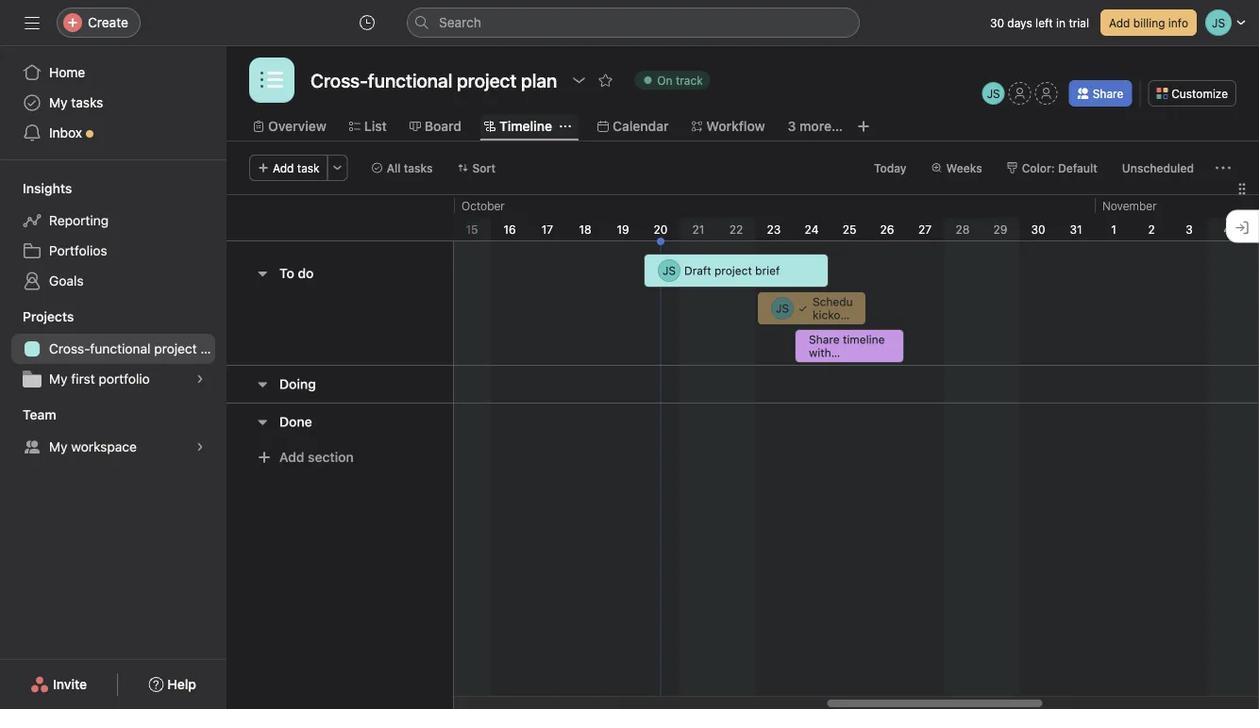 Task type: locate. For each thing, give the bounding box(es) containing it.
tasks for my tasks
[[71, 95, 103, 110]]

1 vertical spatial 3
[[1186, 223, 1193, 236]]

0 vertical spatial share
[[1093, 87, 1123, 100]]

1 vertical spatial tasks
[[404, 161, 433, 175]]

1 vertical spatial js
[[663, 264, 676, 278]]

share inside button
[[1093, 87, 1123, 100]]

my down 'team'
[[49, 439, 68, 455]]

in
[[1056, 16, 1066, 29]]

29
[[993, 223, 1008, 236]]

1 vertical spatial 30
[[1031, 223, 1045, 236]]

0 horizontal spatial project
[[154, 341, 197, 357]]

tasks
[[71, 95, 103, 110], [404, 161, 433, 175]]

inbox
[[49, 125, 82, 141]]

1 horizontal spatial share
[[1093, 87, 1123, 100]]

27
[[918, 223, 932, 236]]

30 for 30
[[1031, 223, 1045, 236]]

portfolios link
[[11, 236, 215, 266]]

js down the brief
[[776, 302, 789, 315]]

share up default
[[1093, 87, 1123, 100]]

project
[[715, 264, 752, 278], [154, 341, 197, 357]]

my first portfolio link
[[11, 364, 215, 395]]

add billing info button
[[1101, 9, 1197, 36]]

share
[[1093, 87, 1123, 100], [809, 333, 840, 346]]

customize
[[1172, 87, 1228, 100]]

2 horizontal spatial js
[[987, 87, 1000, 100]]

3
[[788, 118, 796, 134], [1186, 223, 1193, 236]]

tasks right all
[[404, 161, 433, 175]]

add inside button
[[273, 161, 294, 175]]

add for add billing info
[[1109, 16, 1130, 29]]

my up inbox
[[49, 95, 68, 110]]

sort button
[[449, 155, 504, 181]]

tasks inside global element
[[71, 95, 103, 110]]

global element
[[0, 46, 227, 160]]

0 vertical spatial js
[[987, 87, 1000, 100]]

tasks for all tasks
[[404, 161, 433, 175]]

weeks button
[[923, 155, 991, 181]]

help button
[[136, 668, 209, 702]]

on
[[657, 74, 673, 87]]

1 vertical spatial share
[[809, 333, 840, 346]]

more actions image right task
[[332, 162, 343, 174]]

add task button
[[249, 155, 328, 181]]

add down done button
[[279, 450, 304, 465]]

insights element
[[0, 172, 227, 300]]

16
[[503, 223, 516, 236]]

add left task
[[273, 161, 294, 175]]

see details, my first portfolio image
[[194, 374, 206, 385]]

3 left the 4
[[1186, 223, 1193, 236]]

done button
[[279, 405, 312, 439]]

30 right 29
[[1031, 223, 1045, 236]]

days
[[1007, 16, 1032, 29]]

3 more… button
[[788, 116, 843, 137]]

3 for 3
[[1186, 223, 1193, 236]]

0 horizontal spatial tasks
[[71, 95, 103, 110]]

3 inside dropdown button
[[788, 118, 796, 134]]

1 vertical spatial my
[[49, 371, 68, 387]]

0 horizontal spatial js
[[663, 264, 676, 278]]

add left billing
[[1109, 16, 1130, 29]]

today
[[874, 161, 907, 175]]

add task
[[273, 161, 320, 175]]

30 left days
[[990, 16, 1004, 29]]

sort
[[472, 161, 496, 175]]

0 vertical spatial tasks
[[71, 95, 103, 110]]

more actions image
[[1216, 160, 1231, 176], [332, 162, 343, 174]]

info
[[1168, 16, 1188, 29]]

left
[[1036, 16, 1053, 29]]

to
[[279, 266, 294, 281]]

portfolios
[[49, 243, 107, 259]]

brief
[[755, 264, 780, 278]]

add section
[[279, 450, 354, 465]]

0 vertical spatial 30
[[990, 16, 1004, 29]]

1 vertical spatial add
[[273, 161, 294, 175]]

all tasks
[[387, 161, 433, 175]]

0 horizontal spatial 3
[[788, 118, 796, 134]]

to do
[[279, 266, 314, 281]]

goals
[[49, 273, 84, 289]]

2 vertical spatial my
[[49, 439, 68, 455]]

list link
[[349, 116, 387, 137]]

my inside teams element
[[49, 439, 68, 455]]

default
[[1058, 161, 1098, 175]]

section
[[308, 450, 354, 465]]

share up the teammates
[[809, 333, 840, 346]]

to do button
[[279, 257, 314, 291]]

hide sidebar image
[[25, 15, 40, 30]]

my tasks link
[[11, 88, 215, 118]]

portfolio
[[99, 371, 150, 387]]

unscheduled
[[1122, 161, 1194, 175]]

more actions image up the 4
[[1216, 160, 1231, 176]]

0 vertical spatial my
[[49, 95, 68, 110]]

add billing info
[[1109, 16, 1188, 29]]

help
[[167, 677, 196, 693]]

1 horizontal spatial 3
[[1186, 223, 1193, 236]]

24
[[805, 223, 819, 236]]

trial
[[1069, 16, 1089, 29]]

home
[[49, 65, 85, 80]]

collapse task list for the section doing image
[[255, 377, 270, 392]]

project left plan
[[154, 341, 197, 357]]

1 horizontal spatial tasks
[[404, 161, 433, 175]]

3 my from the top
[[49, 439, 68, 455]]

add for add section
[[279, 450, 304, 465]]

collapse task list for the section done image
[[255, 415, 270, 430]]

30
[[990, 16, 1004, 29], [1031, 223, 1045, 236]]

doing
[[279, 377, 316, 392]]

2 my from the top
[[49, 371, 68, 387]]

timeline link
[[484, 116, 552, 137]]

None text field
[[306, 63, 562, 97]]

more…
[[800, 118, 843, 134]]

my left first
[[49, 371, 68, 387]]

1 my from the top
[[49, 95, 68, 110]]

my
[[49, 95, 68, 110], [49, 371, 68, 387], [49, 439, 68, 455]]

tasks down home
[[71, 95, 103, 110]]

1 vertical spatial project
[[154, 341, 197, 357]]

3 more…
[[788, 118, 843, 134]]

30 for 30 days left in trial
[[990, 16, 1004, 29]]

share button
[[1069, 80, 1132, 107]]

3 left more…
[[788, 118, 796, 134]]

2
[[1148, 223, 1155, 236]]

1 horizontal spatial js
[[776, 302, 789, 315]]

project left the brief
[[715, 264, 752, 278]]

js up weeks dropdown button
[[987, 87, 1000, 100]]

22
[[729, 223, 743, 236]]

0 vertical spatial add
[[1109, 16, 1130, 29]]

search button
[[407, 8, 860, 38]]

0 vertical spatial 3
[[788, 118, 796, 134]]

js button
[[982, 82, 1005, 105]]

teams element
[[0, 398, 227, 466]]

inbox link
[[11, 118, 215, 148]]

0 vertical spatial project
[[715, 264, 752, 278]]

my inside global element
[[49, 95, 68, 110]]

js left draft on the right top
[[663, 264, 676, 278]]

november
[[1102, 199, 1157, 212]]

25
[[843, 223, 856, 236]]

0 horizontal spatial share
[[809, 333, 840, 346]]

0 horizontal spatial 30
[[990, 16, 1004, 29]]

2 vertical spatial add
[[279, 450, 304, 465]]

js
[[987, 87, 1000, 100], [663, 264, 676, 278], [776, 302, 789, 315]]

board
[[425, 118, 462, 134]]

my workspace
[[49, 439, 137, 455]]

my inside projects element
[[49, 371, 68, 387]]

calendar
[[613, 118, 669, 134]]

tasks inside dropdown button
[[404, 161, 433, 175]]

track
[[676, 74, 703, 87]]

share for share timeline with teammates
[[809, 333, 840, 346]]

share inside share timeline with teammates
[[809, 333, 840, 346]]

see details, my workspace image
[[194, 442, 206, 453]]

1 horizontal spatial 30
[[1031, 223, 1045, 236]]

invite button
[[18, 668, 99, 702]]

cross-
[[49, 341, 90, 357]]

30 days left in trial
[[990, 16, 1089, 29]]

my tasks
[[49, 95, 103, 110]]

my workspace link
[[11, 432, 215, 463]]



Task type: vqa. For each thing, say whether or not it's contained in the screenshot.
'Status field for Eat Snacks' cell
no



Task type: describe. For each thing, give the bounding box(es) containing it.
on track button
[[626, 67, 719, 93]]

invite
[[53, 677, 87, 693]]

workflow link
[[691, 116, 765, 137]]

calendar link
[[597, 116, 669, 137]]

search list box
[[407, 8, 860, 38]]

19
[[617, 223, 629, 236]]

history image
[[360, 15, 375, 30]]

weeks
[[946, 161, 982, 175]]

goals link
[[11, 266, 215, 296]]

on track
[[657, 74, 703, 87]]

overview
[[268, 118, 326, 134]]

tab actions image
[[560, 121, 571, 132]]

today button
[[865, 155, 915, 181]]

projects
[[23, 309, 74, 325]]

reporting link
[[11, 206, 215, 236]]

js inside "button"
[[987, 87, 1000, 100]]

insights button
[[0, 179, 72, 198]]

my for my first portfolio
[[49, 371, 68, 387]]

my for my workspace
[[49, 439, 68, 455]]

add section button
[[249, 441, 361, 475]]

my for my tasks
[[49, 95, 68, 110]]

with
[[809, 346, 831, 360]]

0 horizontal spatial more actions image
[[332, 162, 343, 174]]

done
[[279, 414, 312, 430]]

search
[[439, 15, 481, 30]]

add for add task
[[273, 161, 294, 175]]

reporting
[[49, 213, 109, 228]]

1 horizontal spatial more actions image
[[1216, 160, 1231, 176]]

draft
[[684, 264, 711, 278]]

task
[[297, 161, 320, 175]]

26
[[880, 223, 894, 236]]

share for share
[[1093, 87, 1123, 100]]

create button
[[57, 8, 141, 38]]

october
[[462, 199, 505, 212]]

billing
[[1133, 16, 1165, 29]]

share timeline with teammates
[[809, 333, 885, 373]]

unscheduled button
[[1114, 155, 1203, 181]]

workflow
[[706, 118, 765, 134]]

1
[[1111, 223, 1116, 236]]

collapse task list for the section to do image
[[255, 266, 270, 281]]

functional
[[90, 341, 151, 357]]

cross-functional project plan link
[[11, 334, 226, 364]]

20
[[654, 223, 668, 236]]

color: default button
[[998, 155, 1106, 181]]

board link
[[409, 116, 462, 137]]

first
[[71, 371, 95, 387]]

show options image
[[571, 73, 586, 88]]

4
[[1223, 223, 1231, 236]]

overview link
[[253, 116, 326, 137]]

color:
[[1022, 161, 1055, 175]]

timeline
[[499, 118, 552, 134]]

31
[[1070, 223, 1082, 236]]

do
[[298, 266, 314, 281]]

home link
[[11, 58, 215, 88]]

color: default
[[1022, 161, 1098, 175]]

projects button
[[0, 308, 74, 327]]

list
[[364, 118, 387, 134]]

cross-functional project plan
[[49, 341, 226, 357]]

create
[[88, 15, 128, 30]]

doing button
[[279, 368, 316, 402]]

3 for 3 more…
[[788, 118, 796, 134]]

draft project brief
[[684, 264, 780, 278]]

teammates
[[809, 360, 868, 373]]

workspace
[[71, 439, 137, 455]]

18
[[579, 223, 591, 236]]

28
[[956, 223, 970, 236]]

team
[[23, 407, 56, 423]]

plan
[[201, 341, 226, 357]]

insights
[[23, 181, 72, 196]]

timeline
[[843, 333, 885, 346]]

my first portfolio
[[49, 371, 150, 387]]

2 vertical spatial js
[[776, 302, 789, 315]]

1 horizontal spatial project
[[715, 264, 752, 278]]

projects element
[[0, 300, 227, 398]]

add to starred image
[[598, 73, 613, 88]]

all
[[387, 161, 401, 175]]

add tab image
[[856, 119, 871, 134]]

list image
[[261, 69, 283, 92]]



